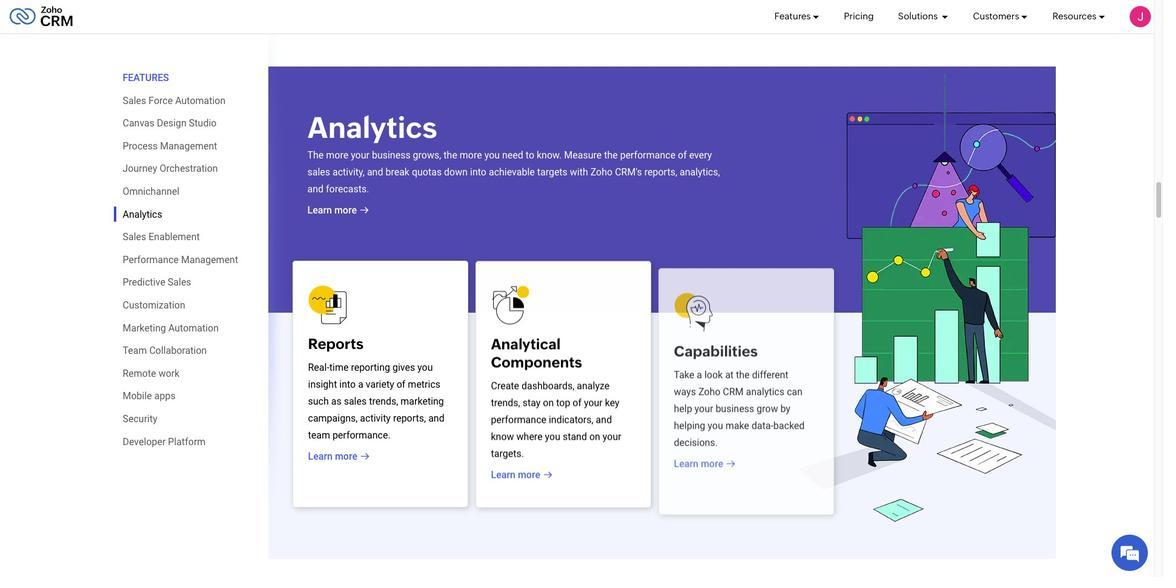 Task type: locate. For each thing, give the bounding box(es) containing it.
1 vertical spatial performance
[[491, 414, 546, 426]]

zoho crm's
[[590, 167, 642, 178]]

team collaboration
[[123, 345, 207, 357]]

analytics reporting features crm software image
[[798, 67, 1083, 523]]

management for performance management
[[181, 254, 238, 266]]

into right down at the left
[[470, 167, 486, 178]]

0 horizontal spatial trends,
[[369, 396, 398, 408]]

a inside take a look at the different ways
[[697, 368, 702, 379]]

1 horizontal spatial reports,
[[644, 167, 677, 178]]

your inside analytics can help your business grow by helping you make data-backed decisions.
[[695, 401, 713, 413]]

the
[[444, 150, 457, 161], [604, 150, 618, 161], [736, 368, 750, 379]]

learn down targets.
[[491, 470, 515, 481]]

0 horizontal spatial performance
[[491, 414, 546, 426]]

1 vertical spatial zoho
[[698, 385, 721, 396]]

2 horizontal spatial the
[[736, 368, 750, 379]]

you left the need
[[484, 150, 500, 161]]

the up the zoho crm's
[[604, 150, 618, 161]]

1 vertical spatial into
[[339, 379, 356, 391]]

sales for sales force automation
[[123, 95, 146, 106]]

of left every
[[678, 150, 687, 161]]

0 horizontal spatial sales
[[307, 167, 330, 178]]

0 vertical spatial sales
[[123, 95, 146, 106]]

your right help in the right bottom of the page
[[695, 401, 713, 413]]

learn more down team
[[308, 451, 357, 463]]

you
[[484, 150, 500, 161], [417, 362, 433, 374], [708, 418, 723, 430], [545, 431, 560, 443]]

1 vertical spatial reports,
[[393, 413, 426, 425]]

learn more for capabilities
[[674, 457, 723, 468]]

of right top
[[573, 397, 582, 409]]

0 horizontal spatial reports,
[[393, 413, 426, 425]]

1 vertical spatial management
[[181, 254, 238, 266]]

your up activity, on the top left of page
[[351, 150, 370, 161]]

forecasts.
[[326, 184, 369, 195]]

menu shadow image
[[268, 0, 286, 516]]

0 horizontal spatial a
[[358, 379, 363, 391]]

0 vertical spatial analytics
[[307, 111, 437, 145]]

sales up canvas
[[123, 95, 146, 106]]

0 horizontal spatial into
[[339, 379, 356, 391]]

1 horizontal spatial of
[[573, 397, 582, 409]]

canvas
[[123, 118, 154, 129]]

1 horizontal spatial a
[[697, 368, 702, 379]]

reports, analytics, and forecasts.
[[307, 167, 720, 195]]

1 horizontal spatial sales
[[344, 396, 367, 408]]

activity
[[360, 413, 391, 425]]

performance up where
[[491, 414, 546, 426]]

analytics up activity, on the top left of page
[[307, 111, 437, 145]]

0 vertical spatial on
[[543, 397, 554, 409]]

analytics down omnichannel
[[123, 209, 162, 220]]

2 horizontal spatial of
[[678, 150, 687, 161]]

reports,
[[644, 167, 677, 178], [393, 413, 426, 425]]

0 vertical spatial of
[[678, 150, 687, 161]]

features
[[123, 72, 169, 84]]

sales
[[123, 95, 146, 106], [123, 232, 146, 243], [168, 277, 191, 289]]

automation up studio
[[175, 95, 226, 106]]

learn more link for analytical components
[[491, 468, 552, 483]]

team
[[308, 430, 330, 442]]

help
[[674, 401, 692, 413]]

management up orchestration
[[160, 140, 217, 152]]

1 vertical spatial automation
[[168, 323, 219, 334]]

into inside the more your business grows, the more you need to know. measure the performance of every sales activity, and break quotas down into achievable targets with
[[470, 167, 486, 178]]

and inside create dashboards, analyze trends, stay on top of your key performance indicators, and know where you stand on your targets.
[[596, 414, 612, 426]]

gives
[[393, 362, 415, 374]]

platform
[[168, 436, 206, 448]]

1 vertical spatial on
[[589, 431, 600, 443]]

business up break
[[372, 150, 411, 161]]

1 horizontal spatial trends,
[[491, 397, 520, 409]]

0 vertical spatial performance
[[620, 150, 676, 161]]

reports, down marketing
[[393, 413, 426, 425]]

the up down at the left
[[444, 150, 457, 161]]

and left forecasts. in the left of the page
[[307, 184, 324, 195]]

time
[[329, 362, 349, 374]]

ways
[[674, 385, 696, 396]]

0 horizontal spatial business
[[372, 150, 411, 161]]

trends,
[[369, 396, 398, 408], [491, 397, 520, 409]]

0 vertical spatial a
[[697, 368, 702, 379]]

zoho crm logo image
[[9, 3, 73, 30]]

1 vertical spatial business
[[716, 401, 754, 413]]

1 vertical spatial analytics
[[123, 209, 162, 220]]

studio
[[189, 118, 217, 129]]

capabilities
[[674, 341, 758, 358]]

solutions
[[898, 11, 940, 22]]

marketing automation
[[123, 323, 219, 334]]

into down 'time'
[[339, 379, 356, 391]]

more down targets.
[[518, 470, 540, 481]]

performance up crm's
[[620, 150, 676, 161]]

learn more down forecasts. in the left of the page
[[307, 205, 357, 216]]

learn
[[307, 205, 332, 216], [308, 451, 333, 463], [674, 457, 698, 468], [491, 470, 515, 481]]

and down marketing
[[428, 413, 444, 425]]

analytical components
[[491, 336, 582, 371]]

0 horizontal spatial of
[[397, 379, 406, 391]]

2 vertical spatial of
[[573, 397, 582, 409]]

1 vertical spatial of
[[397, 379, 406, 391]]

sales up performance
[[123, 232, 146, 243]]

work
[[159, 368, 180, 380]]

your down key
[[603, 431, 621, 443]]

sales down the
[[307, 167, 330, 178]]

sales force automation
[[123, 95, 226, 106]]

the more your business grows, the more you need to know. measure the performance of every sales activity, and break quotas down into achievable targets with
[[307, 150, 712, 178]]

more up down at the left
[[460, 150, 482, 161]]

make
[[726, 418, 749, 430]]

measure
[[564, 150, 602, 161]]

automation
[[175, 95, 226, 106], [168, 323, 219, 334]]

1 vertical spatial sales
[[123, 232, 146, 243]]

1 horizontal spatial into
[[470, 167, 486, 178]]

learn down decisions.
[[674, 457, 698, 468]]

to
[[526, 150, 534, 161]]

and inside the more your business grows, the more you need to know. measure the performance of every sales activity, and break quotas down into achievable targets with
[[367, 167, 383, 178]]

0 vertical spatial management
[[160, 140, 217, 152]]

business down crm
[[716, 401, 754, 413]]

you left the stand
[[545, 431, 560, 443]]

solutions link
[[898, 0, 949, 33]]

learn more link down targets.
[[491, 468, 552, 483]]

learn down team
[[308, 451, 333, 463]]

more
[[326, 150, 348, 161], [460, 150, 482, 161], [334, 205, 357, 216], [335, 451, 357, 463], [701, 457, 723, 468], [518, 470, 540, 481]]

automation up collaboration
[[168, 323, 219, 334]]

learn down forecasts. in the left of the page
[[307, 205, 332, 216]]

learn more link down decisions.
[[674, 455, 735, 470]]

learn more down decisions.
[[674, 457, 723, 468]]

0 vertical spatial into
[[470, 167, 486, 178]]

learn more link
[[307, 204, 369, 218], [308, 450, 370, 465], [674, 455, 735, 470], [491, 468, 552, 483]]

canvas design studio
[[123, 118, 217, 129]]

achievable
[[489, 167, 535, 178]]

a left look
[[697, 368, 702, 379]]

grows,
[[413, 150, 441, 161]]

and down key
[[596, 414, 612, 426]]

performance inside create dashboards, analyze trends, stay on top of your key performance indicators, and know where you stand on your targets.
[[491, 414, 546, 426]]

1 horizontal spatial performance
[[620, 150, 676, 161]]

1 vertical spatial a
[[358, 379, 363, 391]]

features link
[[775, 0, 820, 33]]

resources link
[[1053, 0, 1106, 33]]

analytics
[[307, 111, 437, 145], [123, 209, 162, 220]]

sales enablement
[[123, 232, 200, 243]]

apps
[[154, 391, 175, 402]]

and left break
[[367, 167, 383, 178]]

the right at
[[736, 368, 750, 379]]

and inside the real-time reporting gives you insight into a variety of metrics such as sales trends, marketing campaigns, activity reports, and team performance.
[[428, 413, 444, 425]]

0 horizontal spatial the
[[444, 150, 457, 161]]

learn more link for reports
[[308, 450, 370, 465]]

of down "gives" at bottom
[[397, 379, 406, 391]]

sales down the performance management
[[168, 277, 191, 289]]

top
[[556, 397, 570, 409]]

a
[[697, 368, 702, 379], [358, 379, 363, 391]]

learn more link down forecasts. in the left of the page
[[307, 204, 369, 218]]

learn more link down team
[[308, 450, 370, 465]]

zoho
[[590, 167, 613, 178], [698, 385, 721, 396]]

1 horizontal spatial zoho
[[698, 385, 721, 396]]

reports, right crm's
[[644, 167, 677, 178]]

sales for sales enablement
[[123, 232, 146, 243]]

sales inside the more your business grows, the more you need to know. measure the performance of every sales activity, and break quotas down into achievable targets with
[[307, 167, 330, 178]]

sales right as
[[344, 396, 367, 408]]

you up metrics
[[417, 362, 433, 374]]

of inside the more your business grows, the more you need to know. measure the performance of every sales activity, and break quotas down into achievable targets with
[[678, 150, 687, 161]]

you left 'make' at the bottom of page
[[708, 418, 723, 430]]

a left variety
[[358, 379, 363, 391]]

on right the stand
[[589, 431, 600, 443]]

learn more down targets.
[[491, 470, 540, 481]]

zoho down look
[[698, 385, 721, 396]]

0 vertical spatial business
[[372, 150, 411, 161]]

trends, down create
[[491, 397, 520, 409]]

sales
[[307, 167, 330, 178], [344, 396, 367, 408]]

know.
[[537, 150, 562, 161]]

trends, down variety
[[369, 396, 398, 408]]

more for reports learn more "link"
[[335, 451, 357, 463]]

0 vertical spatial zoho
[[590, 167, 613, 178]]

on left top
[[543, 397, 554, 409]]

and
[[367, 167, 383, 178], [307, 184, 324, 195], [428, 413, 444, 425], [596, 414, 612, 426]]

0 vertical spatial sales
[[307, 167, 330, 178]]

team
[[123, 345, 147, 357]]

marketing
[[401, 396, 444, 408]]

process
[[123, 140, 158, 152]]

1 horizontal spatial business
[[716, 401, 754, 413]]

0 vertical spatial reports,
[[644, 167, 677, 178]]

1 vertical spatial sales
[[344, 396, 367, 408]]

management down enablement
[[181, 254, 238, 266]]

mobile
[[123, 391, 152, 402]]

learn for reports
[[308, 451, 333, 463]]

zoho right with
[[590, 167, 613, 178]]

0 horizontal spatial zoho
[[590, 167, 613, 178]]

pricing
[[844, 11, 874, 22]]

quotas
[[412, 167, 442, 178]]

1 horizontal spatial analytics
[[307, 111, 437, 145]]

more down forecasts. in the left of the page
[[334, 205, 357, 216]]

0 vertical spatial automation
[[175, 95, 226, 106]]

more down decisions.
[[701, 457, 723, 468]]

more down performance.
[[335, 451, 357, 463]]

management
[[160, 140, 217, 152], [181, 254, 238, 266]]

omnichannel
[[123, 186, 179, 197]]



Task type: vqa. For each thing, say whether or not it's contained in the screenshot.
stand
yes



Task type: describe. For each thing, give the bounding box(es) containing it.
more for learn more "link" associated with capabilities
[[701, 457, 723, 468]]

know
[[491, 431, 514, 443]]

learn for analytical components
[[491, 470, 515, 481]]

orchestration
[[160, 163, 218, 175]]

1 horizontal spatial the
[[604, 150, 618, 161]]

business inside analytics can help your business grow by helping you make data-backed decisions.
[[716, 401, 754, 413]]

analytics can help your business grow by helping you make data-backed decisions.
[[674, 385, 805, 447]]

trends, inside create dashboards, analyze trends, stay on top of your key performance indicators, and know where you stand on your targets.
[[491, 397, 520, 409]]

reporting
[[351, 362, 390, 374]]

process management
[[123, 140, 217, 152]]

zoho for zoho crm's
[[590, 167, 613, 178]]

your inside the more your business grows, the more you need to know. measure the performance of every sales activity, and break quotas down into achievable targets with
[[351, 150, 370, 161]]

business inside the more your business grows, the more you need to know. measure the performance of every sales activity, and break quotas down into achievable targets with
[[372, 150, 411, 161]]

look
[[705, 368, 723, 379]]

by
[[781, 401, 791, 413]]

key
[[605, 397, 620, 409]]

you inside the real-time reporting gives you insight into a variety of metrics such as sales trends, marketing campaigns, activity reports, and team performance.
[[417, 362, 433, 374]]

security
[[123, 414, 157, 425]]

a inside the real-time reporting gives you insight into a variety of metrics such as sales trends, marketing campaigns, activity reports, and team performance.
[[358, 379, 363, 391]]

zoho crm
[[698, 385, 744, 396]]

you inside analytics can help your business grow by helping you make data-backed decisions.
[[708, 418, 723, 430]]

journey
[[123, 163, 157, 175]]

create
[[491, 381, 519, 392]]

performance management
[[123, 254, 238, 266]]

collaboration
[[149, 345, 207, 357]]

more for learn more "link" under forecasts. in the left of the page
[[334, 205, 357, 216]]

developer
[[123, 436, 166, 448]]

into inside the real-time reporting gives you insight into a variety of metrics such as sales trends, marketing campaigns, activity reports, and team performance.
[[339, 379, 356, 391]]

reports, inside reports, analytics, and forecasts.
[[644, 167, 677, 178]]

zoho for zoho crm
[[698, 385, 721, 396]]

of inside the real-time reporting gives you insight into a variety of metrics such as sales trends, marketing campaigns, activity reports, and team performance.
[[397, 379, 406, 391]]

learn more for reports
[[308, 451, 357, 463]]

can
[[787, 385, 803, 396]]

as
[[331, 396, 341, 408]]

0 horizontal spatial on
[[543, 397, 554, 409]]

you inside create dashboards, analyze trends, stay on top of your key performance indicators, and know where you stand on your targets.
[[545, 431, 560, 443]]

analytics
[[746, 385, 784, 396]]

such
[[308, 396, 329, 408]]

reports
[[308, 336, 364, 353]]

learn for capabilities
[[674, 457, 698, 468]]

create dashboards, analyze trends, stay on top of your key performance indicators, and know where you stand on your targets.
[[491, 381, 621, 460]]

every
[[689, 150, 712, 161]]

management for process management
[[160, 140, 217, 152]]

2 vertical spatial sales
[[168, 277, 191, 289]]

targets.
[[491, 448, 524, 460]]

different
[[752, 368, 789, 379]]

sales inside the real-time reporting gives you insight into a variety of metrics such as sales trends, marketing campaigns, activity reports, and team performance.
[[344, 396, 367, 408]]

predictive sales
[[123, 277, 191, 289]]

stay
[[523, 397, 541, 409]]

learn more link for capabilities
[[674, 455, 735, 470]]

developer platform
[[123, 436, 206, 448]]

james peterson image
[[1130, 6, 1151, 27]]

pricing link
[[844, 0, 874, 33]]

customers
[[973, 11, 1019, 22]]

remote work
[[123, 368, 180, 380]]

mobile apps
[[123, 391, 175, 402]]

remote
[[123, 368, 156, 380]]

performance.
[[333, 430, 390, 442]]

trends, inside the real-time reporting gives you insight into a variety of metrics such as sales trends, marketing campaigns, activity reports, and team performance.
[[369, 396, 398, 408]]

indicators,
[[549, 414, 593, 426]]

decisions.
[[674, 435, 718, 447]]

performance inside the more your business grows, the more you need to know. measure the performance of every sales activity, and break quotas down into achievable targets with
[[620, 150, 676, 161]]

real-time reporting gives you insight into a variety of metrics such as sales trends, marketing campaigns, activity reports, and team performance.
[[308, 362, 444, 442]]

targets
[[537, 167, 568, 178]]

marketing
[[123, 323, 166, 334]]

more for learn more "link" for analytical components
[[518, 470, 540, 481]]

activity,
[[333, 167, 365, 178]]

campaigns,
[[308, 413, 358, 425]]

dashboards,
[[522, 381, 574, 392]]

need
[[502, 150, 523, 161]]

you inside the more your business grows, the more you need to know. measure the performance of every sales activity, and break quotas down into achievable targets with
[[484, 150, 500, 161]]

components
[[491, 354, 582, 371]]

0 horizontal spatial analytics
[[123, 209, 162, 220]]

reports, inside the real-time reporting gives you insight into a variety of metrics such as sales trends, marketing campaigns, activity reports, and team performance.
[[393, 413, 426, 425]]

data-
[[752, 418, 774, 430]]

journey orchestration
[[123, 163, 218, 175]]

the inside take a look at the different ways
[[736, 368, 750, 379]]

analytics,
[[680, 167, 720, 178]]

learn more for analytical components
[[491, 470, 540, 481]]

your down analyze
[[584, 397, 603, 409]]

crm
[[723, 385, 744, 396]]

and inside reports, analytics, and forecasts.
[[307, 184, 324, 195]]

performance
[[123, 254, 179, 266]]

take a look at the different ways
[[674, 368, 789, 396]]

the
[[307, 150, 324, 161]]

1 horizontal spatial on
[[589, 431, 600, 443]]

with
[[570, 167, 588, 178]]

force
[[149, 95, 173, 106]]

of inside create dashboards, analyze trends, stay on top of your key performance indicators, and know where you stand on your targets.
[[573, 397, 582, 409]]

variety
[[366, 379, 394, 391]]

stand
[[563, 431, 587, 443]]

crm's
[[615, 167, 642, 178]]

features
[[775, 11, 811, 22]]

customization
[[123, 300, 185, 311]]

analyze
[[577, 381, 610, 392]]

at
[[725, 368, 734, 379]]

analytical
[[491, 336, 561, 353]]

real-
[[308, 362, 329, 374]]

resources
[[1053, 11, 1097, 22]]

helping
[[674, 418, 705, 430]]

metrics
[[408, 379, 440, 391]]

break
[[386, 167, 409, 178]]

where
[[516, 431, 543, 443]]

grow
[[757, 401, 778, 413]]

enablement
[[149, 232, 200, 243]]

backed
[[774, 418, 805, 430]]

more up activity, on the top left of page
[[326, 150, 348, 161]]

predictive
[[123, 277, 165, 289]]

take
[[674, 368, 694, 379]]



